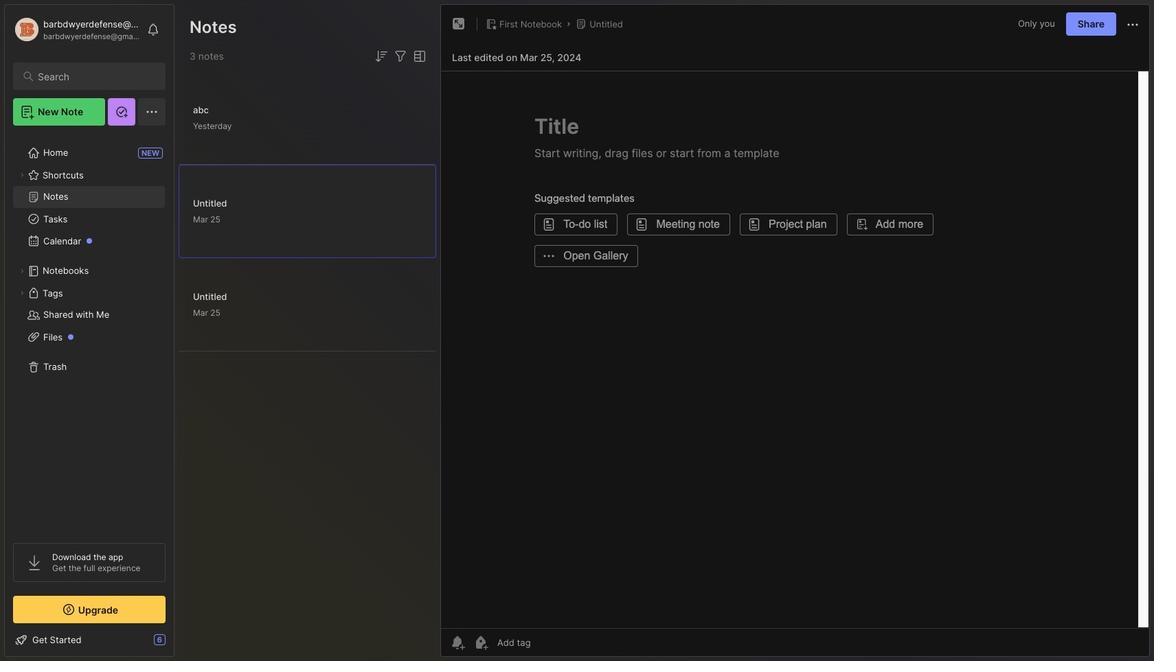 Task type: describe. For each thing, give the bounding box(es) containing it.
Note Editor text field
[[441, 71, 1150, 629]]

main element
[[0, 0, 179, 662]]

Add tag field
[[496, 637, 600, 649]]

add filters image
[[392, 48, 409, 65]]

more actions image
[[1125, 16, 1141, 33]]

add tag image
[[473, 635, 489, 651]]

Help and Learning task checklist field
[[5, 629, 174, 651]]

View options field
[[409, 48, 428, 65]]

tree inside the main element
[[5, 134, 174, 531]]

More actions field
[[1125, 15, 1141, 33]]



Task type: locate. For each thing, give the bounding box(es) containing it.
expand notebooks image
[[18, 267, 26, 276]]

None search field
[[38, 68, 153, 85]]

expand note image
[[451, 16, 467, 32]]

Add filters field
[[392, 48, 409, 65]]

tree
[[5, 134, 174, 531]]

expand tags image
[[18, 289, 26, 298]]

Search text field
[[38, 70, 153, 83]]

none search field inside the main element
[[38, 68, 153, 85]]

note window element
[[440, 4, 1150, 661]]

click to collapse image
[[174, 636, 184, 653]]

Sort options field
[[373, 48, 390, 65]]

add a reminder image
[[449, 635, 466, 651]]

Account field
[[13, 16, 140, 43]]



Task type: vqa. For each thing, say whether or not it's contained in the screenshot.
Expand Tags image
yes



